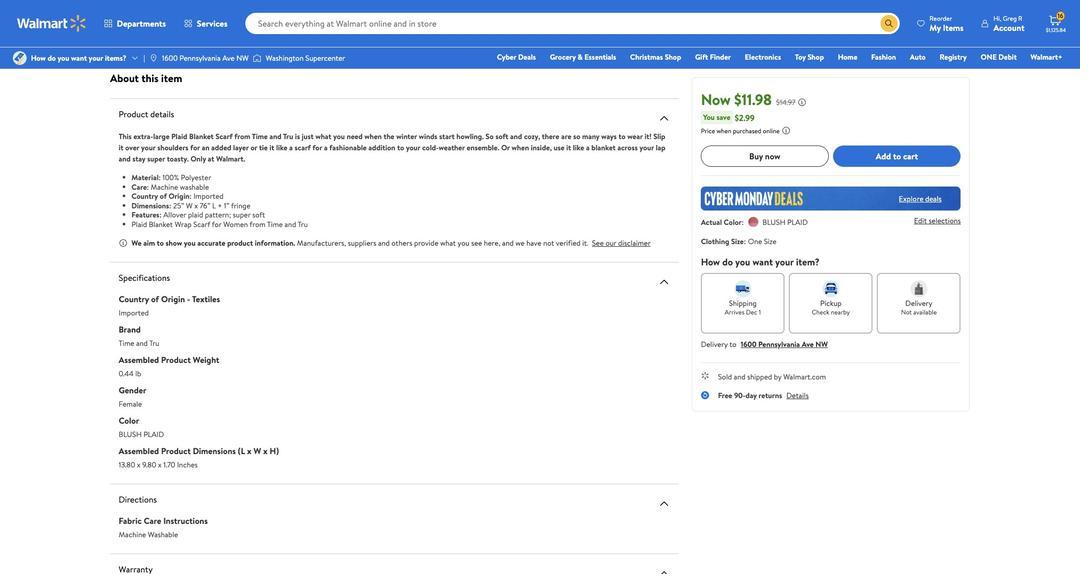 Task type: locate. For each thing, give the bounding box(es) containing it.
0 horizontal spatial delivery
[[701, 339, 728, 350]]

1 vertical spatial plaid
[[132, 219, 147, 230]]

assembled up 'lb'
[[119, 354, 159, 366]]

1 horizontal spatial ave
[[802, 339, 814, 350]]

2- up the items?
[[114, 10, 120, 19]]

plaid up 9.80
[[144, 430, 164, 440]]

to inside add to cart button
[[894, 150, 902, 162]]

when down save
[[717, 126, 732, 136]]

now $11.98
[[701, 89, 772, 110]]

and up "information."
[[285, 219, 296, 230]]

scarf
[[295, 143, 311, 153]]

your down extra-
[[141, 143, 156, 153]]

1 horizontal spatial 2-
[[257, 10, 263, 19]]

1600 pennsylvania ave nw
[[162, 53, 249, 63]]

1 it from the left
[[119, 143, 124, 153]]

2 vertical spatial tru
[[149, 338, 159, 349]]

1 vertical spatial product
[[161, 354, 191, 366]]

1 horizontal spatial super
[[233, 210, 251, 220]]

0 vertical spatial of
[[160, 191, 167, 202]]

plaid inside the country of origin - textiles imported brand time and tru assembled product weight 0.44 lb gender female color blush plaid assembled product dimensions (l x w x h) 13.80 x 9.80 x 1.70 inches
[[144, 430, 164, 440]]

1 horizontal spatial machine
[[151, 182, 178, 192]]

2-day shipping up | at the top of the page
[[114, 10, 154, 19]]

0 vertical spatial super
[[147, 154, 165, 164]]

tru inside the country of origin - textiles imported brand time and tru assembled product weight 0.44 lb gender female color blush plaid assembled product dimensions (l x w x h) 13.80 x 9.80 x 1.70 inches
[[149, 338, 159, 349]]

0 vertical spatial assembled
[[119, 354, 159, 366]]

and down brand
[[136, 338, 148, 349]]

product up the 1.70
[[161, 446, 191, 457]]

show
[[166, 238, 182, 249]]

and left we
[[502, 238, 514, 249]]

shipping up washington at the top of the page
[[274, 10, 297, 19]]

1 horizontal spatial  image
[[149, 54, 158, 62]]

0 horizontal spatial do
[[48, 53, 56, 63]]

directions
[[119, 494, 157, 506]]

inside,
[[531, 143, 552, 153]]

1 vertical spatial scarf
[[193, 219, 210, 230]]

explore
[[900, 193, 924, 204]]

blush up clothing size : one size
[[763, 217, 786, 228]]

tru inside this extra-large plaid blanket scarf from time and tru is just what you need when the winter winds start howling. so soft and cozy, there are so many ways to wear it! slip it over your shoulders for an added layer or tie it like a scarf for a fashionable addition to your cold-weather ensemble. or when inside, use it like a blanket across your lap and stay super toasty. only at walmart.
[[283, 131, 293, 142]]

size right one
[[764, 236, 777, 247]]

2 a from the left
[[324, 143, 328, 153]]

: left one
[[744, 236, 746, 247]]

nw down the check at bottom right
[[816, 339, 828, 350]]

time up "information."
[[267, 219, 283, 230]]

shop for christmas shop
[[665, 52, 682, 62]]

scarf inside material: 100% polyester care: machine washable country of origin: imported dimensions: 25" w x 76" l + 1" fringe features: allover plaid pattern; super soft plaid blanket wrap scarf for women from time and tru
[[193, 219, 210, 230]]

1 horizontal spatial w
[[254, 446, 261, 457]]

1 a from the left
[[289, 143, 293, 153]]

size left one
[[732, 236, 744, 247]]

0 vertical spatial scarf
[[216, 131, 233, 142]]

0 horizontal spatial imported
[[119, 308, 149, 319]]

1 vertical spatial want
[[753, 256, 773, 269]]

time up tie
[[252, 131, 268, 142]]

buy
[[750, 150, 764, 162]]

2 like from the left
[[573, 143, 585, 153]]

so
[[486, 131, 494, 142]]

to up across
[[619, 131, 626, 142]]

imported inside the country of origin - textiles imported brand time and tru assembled product weight 0.44 lb gender female color blush plaid assembled product dimensions (l x w x h) 13.80 x 9.80 x 1.70 inches
[[119, 308, 149, 319]]

0 vertical spatial how
[[31, 53, 46, 63]]

2 shop from the left
[[808, 52, 825, 62]]

product
[[227, 238, 253, 249]]

delivery for to
[[701, 339, 728, 350]]

you
[[704, 112, 715, 123]]

: for color
[[742, 217, 744, 228]]

imported inside material: 100% polyester care: machine washable country of origin: imported dimensions: 25" w x 76" l + 1" fringe features: allover plaid pattern; super soft plaid blanket wrap scarf for women from time and tru
[[194, 191, 224, 202]]

machine up dimensions:
[[151, 182, 178, 192]]

polyester
[[181, 172, 211, 183]]

1 horizontal spatial what
[[441, 238, 456, 249]]

time down brand
[[119, 338, 134, 349]]

day up the items?
[[120, 10, 130, 19]]

 image right | at the top of the page
[[149, 54, 158, 62]]

and left others
[[378, 238, 390, 249]]

1 horizontal spatial blanket
[[189, 131, 214, 142]]

blush inside the country of origin - textiles imported brand time and tru assembled product weight 0.44 lb gender female color blush plaid assembled product dimensions (l x w x h) 13.80 x 9.80 x 1.70 inches
[[119, 430, 142, 440]]

day up washington at the top of the page
[[263, 10, 272, 19]]

0 vertical spatial do
[[48, 53, 56, 63]]

blush down female
[[119, 430, 142, 440]]

1 horizontal spatial plaid
[[788, 217, 808, 228]]

1 vertical spatial ave
[[802, 339, 814, 350]]

edit selections
[[915, 216, 962, 226]]

stay
[[132, 154, 146, 164]]

1 horizontal spatial a
[[324, 143, 328, 153]]

1 vertical spatial machine
[[119, 530, 146, 541]]

auto link
[[906, 51, 931, 63]]

0 horizontal spatial blush
[[119, 430, 142, 440]]

the
[[384, 131, 395, 142]]

 image
[[13, 51, 27, 65], [149, 54, 158, 62]]

for down l
[[212, 219, 222, 230]]

1 vertical spatial time
[[267, 219, 283, 230]]

you save $2.99
[[704, 112, 755, 124]]

from
[[235, 131, 251, 142], [250, 219, 266, 230]]

this
[[119, 131, 132, 142]]

0 vertical spatial soft
[[496, 131, 509, 142]]

our
[[606, 238, 617, 249]]

intent image for shipping image
[[735, 281, 752, 298]]

directions image
[[658, 498, 671, 511]]

x left 9.80
[[137, 460, 141, 471]]

1 vertical spatial how
[[701, 256, 720, 269]]

product
[[119, 108, 148, 120], [161, 354, 191, 366], [161, 446, 191, 457]]

and inside the country of origin - textiles imported brand time and tru assembled product weight 0.44 lb gender female color blush plaid assembled product dimensions (l x w x h) 13.80 x 9.80 x 1.70 inches
[[136, 338, 148, 349]]

1 horizontal spatial of
[[160, 191, 167, 202]]

0 vertical spatial pennsylvania
[[180, 53, 221, 63]]

for
[[190, 143, 200, 153], [313, 143, 322, 153], [212, 219, 222, 230]]

delivery down intent image for delivery
[[906, 298, 933, 309]]

to down arrives
[[730, 339, 737, 350]]

for right the scarf
[[313, 143, 322, 153]]

0 horizontal spatial blanket
[[149, 219, 173, 230]]

of left origin
[[151, 294, 159, 305]]

1 horizontal spatial tru
[[283, 131, 293, 142]]

2 assembled from the top
[[119, 446, 159, 457]]

x inside material: 100% polyester care: machine washable country of origin: imported dimensions: 25" w x 76" l + 1" fringe features: allover plaid pattern; super soft plaid blanket wrap scarf for women from time and tru
[[195, 200, 198, 211]]

3 a from the left
[[586, 143, 590, 153]]

edit selections button
[[915, 216, 962, 226]]

blanket up the an at left
[[189, 131, 214, 142]]

nw
[[237, 53, 249, 63], [816, 339, 828, 350]]

it
[[119, 143, 124, 153], [270, 143, 274, 153], [567, 143, 572, 153]]

0 vertical spatial :
[[742, 217, 744, 228]]

2 it from the left
[[270, 143, 274, 153]]

0 horizontal spatial soft
[[252, 210, 265, 220]]

do for how do you want your item?
[[723, 256, 733, 269]]

1 vertical spatial do
[[723, 256, 733, 269]]

cozy,
[[524, 131, 540, 142]]

blanket inside material: 100% polyester care: machine washable country of origin: imported dimensions: 25" w x 76" l + 1" fringe features: allover plaid pattern; super soft plaid blanket wrap scarf for women from time and tru
[[149, 219, 173, 230]]

cyber monday deals image
[[701, 187, 962, 211]]

1 vertical spatial :
[[744, 236, 746, 247]]

soft right the fringe
[[252, 210, 265, 220]]

0 horizontal spatial color
[[119, 415, 139, 427]]

1 vertical spatial imported
[[119, 308, 149, 319]]

it right use
[[567, 143, 572, 153]]

day left the "returns"
[[746, 391, 757, 401]]

added
[[211, 143, 231, 153]]

dimensions
[[193, 446, 236, 457]]

it left over
[[119, 143, 124, 153]]

1 horizontal spatial when
[[512, 143, 529, 153]]

gender
[[119, 385, 146, 397]]

time for textiles
[[119, 338, 134, 349]]

origin:
[[169, 191, 192, 202]]

what inside this extra-large plaid blanket scarf from time and tru is just what you need when the winter winds start howling. so soft and cozy, there are so many ways to wear it! slip it over your shoulders for an added layer or tie it like a scarf for a fashionable addition to your cold-weather ensemble. or when inside, use it like a blanket across your lap and stay super toasty. only at walmart.
[[316, 131, 332, 142]]

fashionable
[[330, 143, 367, 153]]

16
[[1058, 11, 1064, 20]]

delivery not available
[[902, 298, 937, 317]]

from right women
[[250, 219, 266, 230]]

1 vertical spatial assembled
[[119, 446, 159, 457]]

0 horizontal spatial tru
[[149, 338, 159, 349]]

 image down walmart image
[[13, 51, 27, 65]]

w right "25""
[[186, 200, 193, 211]]

0 vertical spatial nw
[[237, 53, 249, 63]]

1 vertical spatial super
[[233, 210, 251, 220]]

country down specifications
[[119, 294, 149, 305]]

grocery
[[550, 52, 576, 62]]

1 horizontal spatial delivery
[[906, 298, 933, 309]]

x left 76"
[[195, 200, 198, 211]]

plaid up the we
[[132, 219, 147, 230]]

1 vertical spatial nw
[[816, 339, 828, 350]]

gift
[[696, 52, 709, 62]]

now
[[766, 150, 781, 162]]

explore deals
[[900, 193, 942, 204]]

blush
[[763, 217, 786, 228], [119, 430, 142, 440]]

time inside this extra-large plaid blanket scarf from time and tru is just what you need when the winter winds start howling. so soft and cozy, there are so many ways to wear it! slip it over your shoulders for an added layer or tie it like a scarf for a fashionable addition to your cold-weather ensemble. or when inside, use it like a blanket across your lap and stay super toasty. only at walmart.
[[252, 131, 268, 142]]

1 shop from the left
[[665, 52, 682, 62]]

1 horizontal spatial want
[[753, 256, 773, 269]]

walmart+
[[1031, 52, 1063, 62]]

how down clothing
[[701, 256, 720, 269]]

0 horizontal spatial shipping
[[131, 10, 154, 19]]

specifications image
[[658, 276, 671, 289]]

1 horizontal spatial shipping
[[274, 10, 297, 19]]

x left the 1.70
[[158, 460, 162, 471]]

0 vertical spatial 1600
[[162, 53, 178, 63]]

color up clothing size : one size
[[724, 217, 742, 228]]

2-day shipping up washington at the top of the page
[[257, 10, 297, 19]]

nw left washington at the top of the page
[[237, 53, 249, 63]]

0 horizontal spatial w
[[186, 200, 193, 211]]

product details
[[119, 108, 174, 120]]

0 horizontal spatial nw
[[237, 53, 249, 63]]

arrives
[[725, 308, 745, 317]]

actual color :
[[701, 217, 744, 228]]

machine down the fabric
[[119, 530, 146, 541]]

are
[[562, 131, 572, 142]]

0 horizontal spatial of
[[151, 294, 159, 305]]

tru for textiles
[[149, 338, 159, 349]]

1 horizontal spatial 1600
[[741, 339, 757, 350]]

x left h) on the bottom left of page
[[263, 446, 268, 457]]

1 vertical spatial plaid
[[144, 430, 164, 440]]

blanket down dimensions:
[[149, 219, 173, 230]]

information.
[[255, 238, 295, 249]]

items
[[944, 22, 964, 33]]

0 horizontal spatial size
[[732, 236, 744, 247]]

1 horizontal spatial like
[[573, 143, 585, 153]]

fringe
[[231, 200, 251, 211]]

cyber deals
[[497, 52, 536, 62]]

scarf right wrap
[[193, 219, 210, 230]]

1 horizontal spatial for
[[212, 219, 222, 230]]

country
[[132, 191, 158, 202], [119, 294, 149, 305]]

1 horizontal spatial shop
[[808, 52, 825, 62]]

1 horizontal spatial imported
[[194, 191, 224, 202]]

you right show on the top left
[[184, 238, 196, 249]]

assembled up 9.80
[[119, 446, 159, 457]]

shipping
[[729, 298, 757, 309]]

actual
[[701, 217, 722, 228]]

for inside material: 100% polyester care: machine washable country of origin: imported dimensions: 25" w x 76" l + 1" fringe features: allover plaid pattern; super soft plaid blanket wrap scarf for women from time and tru
[[212, 219, 222, 230]]

howling.
[[457, 131, 484, 142]]

0 horizontal spatial want
[[71, 53, 87, 63]]

2 horizontal spatial day
[[746, 391, 757, 401]]

0 horizontal spatial ave
[[223, 53, 235, 63]]

0 horizontal spatial plaid
[[132, 219, 147, 230]]

0 horizontal spatial super
[[147, 154, 165, 164]]

0 vertical spatial plaid
[[171, 131, 187, 142]]

your down it!
[[640, 143, 654, 153]]

2 horizontal spatial for
[[313, 143, 322, 153]]

want for items?
[[71, 53, 87, 63]]

plaid
[[788, 217, 808, 228], [144, 430, 164, 440]]

washable
[[148, 530, 178, 541]]

by
[[774, 372, 782, 383]]

country down material:
[[132, 191, 158, 202]]

0 vertical spatial want
[[71, 53, 87, 63]]

female
[[119, 399, 142, 410]]

details
[[787, 391, 809, 401]]

what right the provide
[[441, 238, 456, 249]]

do down clothing size : one size
[[723, 256, 733, 269]]

0 horizontal spatial when
[[365, 131, 382, 142]]

reorder
[[930, 14, 953, 23]]

buy now button
[[701, 146, 829, 167]]

0 vertical spatial color
[[724, 217, 742, 228]]

want left the items?
[[71, 53, 87, 63]]

you down walmart image
[[58, 53, 69, 63]]

1 horizontal spatial 2-day shipping
[[257, 10, 297, 19]]

plaid inside this extra-large plaid blanket scarf from time and tru is just what you need when the winter winds start howling. so soft and cozy, there are so many ways to wear it! slip it over your shoulders for an added layer or tie it like a scarf for a fashionable addition to your cold-weather ensemble. or when inside, use it like a blanket across your lap and stay super toasty. only at walmart.
[[171, 131, 187, 142]]

1 horizontal spatial scarf
[[216, 131, 233, 142]]

a left fashionable
[[324, 143, 328, 153]]

0 horizontal spatial a
[[289, 143, 293, 153]]

 image
[[253, 53, 262, 64]]

pattern;
[[205, 210, 231, 220]]

how down walmart image
[[31, 53, 46, 63]]

like right tie
[[276, 143, 288, 153]]

a down many
[[586, 143, 590, 153]]

1 vertical spatial delivery
[[701, 339, 728, 350]]

for left the an at left
[[190, 143, 200, 153]]

plaid up shoulders in the left top of the page
[[171, 131, 187, 142]]

like down so
[[573, 143, 585, 153]]

1 vertical spatial country
[[119, 294, 149, 305]]

2-day shipping
[[114, 10, 154, 19], [257, 10, 297, 19]]

shipping
[[131, 10, 154, 19], [274, 10, 297, 19]]

delivery inside 'delivery not available'
[[906, 298, 933, 309]]

1 horizontal spatial it
[[270, 143, 274, 153]]

extra-
[[134, 131, 153, 142]]

w inside material: 100% polyester care: machine washable country of origin: imported dimensions: 25" w x 76" l + 1" fringe features: allover plaid pattern; super soft plaid blanket wrap scarf for women from time and tru
[[186, 200, 193, 211]]

soft
[[496, 131, 509, 142], [252, 210, 265, 220]]

there
[[542, 131, 560, 142]]

1 horizontal spatial color
[[724, 217, 742, 228]]

not
[[902, 308, 912, 317]]

you left see
[[458, 238, 470, 249]]

want down one
[[753, 256, 773, 269]]

0 horizontal spatial day
[[120, 10, 130, 19]]

: up clothing size : one size
[[742, 217, 744, 228]]

washington
[[266, 53, 304, 63]]

color down female
[[119, 415, 139, 427]]

2 shipping from the left
[[274, 10, 297, 19]]

it right tie
[[270, 143, 274, 153]]

a left the scarf
[[289, 143, 293, 153]]

1 vertical spatial w
[[254, 446, 261, 457]]

shop for toy shop
[[808, 52, 825, 62]]

how for how do you want your items?
[[31, 53, 46, 63]]

legal information image
[[782, 126, 791, 135]]

delivery for not
[[906, 298, 933, 309]]

features:
[[132, 210, 162, 220]]

shipping up | at the top of the page
[[131, 10, 154, 19]]

wrap
[[175, 219, 192, 230]]

0 horizontal spatial like
[[276, 143, 288, 153]]

size
[[732, 236, 744, 247], [764, 236, 777, 247]]

0 vertical spatial tru
[[283, 131, 293, 142]]

scarf up 'added'
[[216, 131, 233, 142]]

w inside the country of origin - textiles imported brand time and tru assembled product weight 0.44 lb gender female color blush plaid assembled product dimensions (l x w x h) 13.80 x 9.80 x 1.70 inches
[[254, 446, 261, 457]]

1 horizontal spatial soft
[[496, 131, 509, 142]]

shop right toy
[[808, 52, 825, 62]]

0 vertical spatial blush
[[763, 217, 786, 228]]

blanket inside this extra-large plaid blanket scarf from time and tru is just what you need when the winter winds start howling. so soft and cozy, there are so many ways to wear it! slip it over your shoulders for an added layer or tie it like a scarf for a fashionable addition to your cold-weather ensemble. or when inside, use it like a blanket across your lap and stay super toasty. only at walmart.
[[189, 131, 214, 142]]

 image for how
[[13, 51, 27, 65]]

you up fashionable
[[333, 131, 345, 142]]

super right the 1"
[[233, 210, 251, 220]]

w right (l
[[254, 446, 261, 457]]

when up addition on the left top of the page
[[365, 131, 382, 142]]

ave down services
[[223, 53, 235, 63]]

to left cart on the right top of the page
[[894, 150, 902, 162]]

aim
[[143, 238, 155, 249]]

learn more about strikethrough prices image
[[798, 98, 807, 107]]

product left weight
[[161, 354, 191, 366]]

0 horizontal spatial  image
[[13, 51, 27, 65]]

washington supercenter
[[266, 53, 345, 63]]

care
[[144, 516, 161, 527]]

your left the items?
[[89, 53, 103, 63]]

blanket
[[189, 131, 214, 142], [149, 219, 173, 230]]

of inside the country of origin - textiles imported brand time and tru assembled product weight 0.44 lb gender female color blush plaid assembled product dimensions (l x w x h) 13.80 x 9.80 x 1.70 inches
[[151, 294, 159, 305]]

0 horizontal spatial what
[[316, 131, 332, 142]]

and
[[270, 131, 282, 142], [511, 131, 523, 142], [119, 154, 131, 164], [285, 219, 296, 230], [378, 238, 390, 249], [502, 238, 514, 249], [136, 338, 148, 349], [734, 372, 746, 383]]

search icon image
[[885, 19, 894, 28]]

1 horizontal spatial how
[[701, 256, 720, 269]]

time inside the country of origin - textiles imported brand time and tru assembled product weight 0.44 lb gender female color blush plaid assembled product dimensions (l x w x h) 13.80 x 9.80 x 1.70 inches
[[119, 338, 134, 349]]

0 horizontal spatial 2-
[[114, 10, 120, 19]]

when right or
[[512, 143, 529, 153]]

super inside material: 100% polyester care: machine washable country of origin: imported dimensions: 25" w x 76" l + 1" fringe features: allover plaid pattern; super soft plaid blanket wrap scarf for women from time and tru
[[233, 210, 251, 220]]

lb
[[135, 369, 141, 379]]

0 horizontal spatial machine
[[119, 530, 146, 541]]

clothing size : one size
[[701, 236, 777, 247]]

and right sold
[[734, 372, 746, 383]]

1 vertical spatial color
[[119, 415, 139, 427]]

of inside material: 100% polyester care: machine washable country of origin: imported dimensions: 25" w x 76" l + 1" fringe features: allover plaid pattern; super soft plaid blanket wrap scarf for women from time and tru
[[160, 191, 167, 202]]

soft up or
[[496, 131, 509, 142]]

2 vertical spatial time
[[119, 338, 134, 349]]

product up this
[[119, 108, 148, 120]]

delivery up sold
[[701, 339, 728, 350]]

and down over
[[119, 154, 131, 164]]

0 vertical spatial blanket
[[189, 131, 214, 142]]

0 vertical spatial ave
[[223, 53, 235, 63]]

country inside the country of origin - textiles imported brand time and tru assembled product weight 0.44 lb gender female color blush plaid assembled product dimensions (l x w x h) 13.80 x 9.80 x 1.70 inches
[[119, 294, 149, 305]]

dimensions:
[[132, 200, 171, 211]]

and left cozy,
[[511, 131, 523, 142]]

winter
[[396, 131, 417, 142]]

1 vertical spatial blush
[[119, 430, 142, 440]]

1600 up "item"
[[162, 53, 178, 63]]

shop right christmas
[[665, 52, 682, 62]]

one debit
[[981, 52, 1017, 62]]

textiles
[[192, 294, 220, 305]]

need
[[347, 131, 363, 142]]

1600 down "dec"
[[741, 339, 757, 350]]

home
[[838, 52, 858, 62]]

0 vertical spatial imported
[[194, 191, 224, 202]]

what
[[316, 131, 332, 142], [441, 238, 456, 249]]

ave up walmart.com
[[802, 339, 814, 350]]

from up layer at top
[[235, 131, 251, 142]]



Task type: describe. For each thing, give the bounding box(es) containing it.
manufacturers,
[[297, 238, 346, 249]]

pickup
[[821, 298, 842, 309]]

specifications
[[119, 272, 170, 284]]

soft inside this extra-large plaid blanket scarf from time and tru is just what you need when the winter winds start howling. so soft and cozy, there are so many ways to wear it! slip it over your shoulders for an added layer or tie it like a scarf for a fashionable addition to your cold-weather ensemble. or when inside, use it like a blanket across your lap and stay super toasty. only at walmart.
[[496, 131, 509, 142]]

2 vertical spatial product
[[161, 446, 191, 457]]

allover
[[163, 210, 186, 220]]

soft inside material: 100% polyester care: machine washable country of origin: imported dimensions: 25" w x 76" l + 1" fringe features: allover plaid pattern; super soft plaid blanket wrap scarf for women from time and tru
[[252, 210, 265, 220]]

0 vertical spatial product
[[119, 108, 148, 120]]

machine inside material: 100% polyester care: machine washable country of origin: imported dimensions: 25" w x 76" l + 1" fringe features: allover plaid pattern; super soft plaid blanket wrap scarf for women from time and tru
[[151, 182, 178, 192]]

tie
[[259, 143, 268, 153]]

toasty.
[[167, 154, 189, 164]]

shipping arrives dec 1
[[725, 298, 761, 317]]

do for how do you want your items?
[[48, 53, 56, 63]]

intent image for delivery image
[[911, 281, 928, 298]]

winds
[[419, 131, 438, 142]]

machine inside the fabric care instructions machine washable
[[119, 530, 146, 541]]

price when purchased online
[[701, 126, 780, 136]]

brand
[[119, 324, 141, 336]]

intent image for pickup image
[[823, 281, 840, 298]]

$1,125.84
[[1047, 26, 1067, 34]]

services
[[197, 18, 228, 29]]

2 horizontal spatial when
[[717, 126, 732, 136]]

0 horizontal spatial 1600
[[162, 53, 178, 63]]

items?
[[105, 53, 127, 63]]

we
[[132, 238, 142, 249]]

one debit link
[[977, 51, 1022, 63]]

2 2-day shipping from the left
[[257, 10, 297, 19]]

available
[[914, 308, 937, 317]]

material:
[[132, 172, 161, 183]]

your down winter
[[406, 143, 421, 153]]

origin
[[161, 294, 185, 305]]

time inside material: 100% polyester care: machine washable country of origin: imported dimensions: 25" w x 76" l + 1" fringe features: allover plaid pattern; super soft plaid blanket wrap scarf for women from time and tru
[[267, 219, 283, 230]]

1 like from the left
[[276, 143, 288, 153]]

check
[[812, 308, 830, 317]]

25"
[[173, 200, 184, 211]]

0 vertical spatial plaid
[[788, 217, 808, 228]]

slip
[[654, 131, 666, 142]]

 image for 1600
[[149, 54, 158, 62]]

start
[[440, 131, 455, 142]]

christmas shop link
[[626, 51, 686, 63]]

and left the is
[[270, 131, 282, 142]]

edit
[[915, 216, 928, 226]]

material: 100% polyester care: machine washable country of origin: imported dimensions: 25" w x 76" l + 1" fringe features: allover plaid pattern; super soft plaid blanket wrap scarf for women from time and tru
[[132, 172, 308, 230]]

1 horizontal spatial pennsylvania
[[759, 339, 801, 350]]

fabric care instructions machine washable
[[119, 516, 208, 541]]

shoulders
[[157, 143, 189, 153]]

plaid inside material: 100% polyester care: machine washable country of origin: imported dimensions: 25" w x 76" l + 1" fringe features: allover plaid pattern; super soft plaid blanket wrap scarf for women from time and tru
[[132, 219, 147, 230]]

walmart image
[[17, 15, 86, 32]]

3 it from the left
[[567, 143, 572, 153]]

care:
[[132, 182, 149, 192]]

h)
[[270, 446, 279, 457]]

to down winter
[[397, 143, 404, 153]]

2 2- from the left
[[257, 10, 263, 19]]

cyber deals link
[[492, 51, 541, 63]]

one
[[749, 236, 763, 247]]

to right aim
[[157, 238, 164, 249]]

super inside this extra-large plaid blanket scarf from time and tru is just what you need when the winter winds start howling. so soft and cozy, there are so many ways to wear it! slip it over your shoulders for an added layer or tie it like a scarf for a fashionable addition to your cold-weather ensemble. or when inside, use it like a blanket across your lap and stay super toasty. only at walmart.
[[147, 154, 165, 164]]

see our disclaimer button
[[592, 238, 651, 249]]

1 size from the left
[[732, 236, 744, 247]]

your left item?
[[776, 256, 794, 269]]

sold
[[718, 372, 733, 383]]

0 horizontal spatial for
[[190, 143, 200, 153]]

free
[[718, 391, 733, 401]]

: for size
[[744, 236, 746, 247]]

1 assembled from the top
[[119, 354, 159, 366]]

|
[[144, 53, 145, 63]]

$2.99
[[735, 112, 755, 124]]

purchased
[[733, 126, 762, 136]]

cold-
[[422, 143, 439, 153]]

you inside this extra-large plaid blanket scarf from time and tru is just what you need when the winter winds start howling. so soft and cozy, there are so many ways to wear it! slip it over your shoulders for an added layer or tie it like a scarf for a fashionable addition to your cold-weather ensemble. or when inside, use it like a blanket across your lap and stay super toasty. only at walmart.
[[333, 131, 345, 142]]

1 vertical spatial what
[[441, 238, 456, 249]]

finder
[[710, 52, 731, 62]]

weight
[[193, 354, 219, 366]]

want for item?
[[753, 256, 773, 269]]

tru for blanket
[[283, 131, 293, 142]]

large
[[153, 131, 170, 142]]

save
[[717, 112, 731, 123]]

x right (l
[[247, 446, 252, 457]]

$11.98
[[735, 89, 772, 110]]

1 shipping from the left
[[131, 10, 154, 19]]

reorder my items
[[930, 14, 964, 33]]

cyber
[[497, 52, 517, 62]]

item
[[161, 71, 182, 85]]

plaid
[[188, 210, 203, 220]]

Search search field
[[245, 13, 900, 34]]

blush plaid
[[763, 217, 808, 228]]

shipped
[[748, 372, 773, 383]]

0.44
[[119, 369, 134, 379]]

christmas shop
[[631, 52, 682, 62]]

hi,
[[994, 14, 1002, 23]]

supercenter
[[306, 53, 345, 63]]

1 2-day shipping from the left
[[114, 10, 154, 19]]

we aim to show you accurate product information. manufacturers, suppliers and others provide what you see here, and we have not verified it. see our disclaimer
[[132, 238, 651, 249]]

washable
[[180, 182, 209, 192]]

account
[[994, 22, 1025, 33]]

time for blanket
[[252, 131, 268, 142]]

departments button
[[95, 11, 175, 36]]

from inside material: 100% polyester care: machine washable country of origin: imported dimensions: 25" w x 76" l + 1" fringe features: allover plaid pattern; super soft plaid blanket wrap scarf for women from time and tru
[[250, 219, 266, 230]]

from inside this extra-large plaid blanket scarf from time and tru is just what you need when the winter winds start howling. so soft and cozy, there are so many ways to wear it! slip it over your shoulders for an added layer or tie it like a scarf for a fashionable addition to your cold-weather ensemble. or when inside, use it like a blanket across your lap and stay super toasty. only at walmart.
[[235, 131, 251, 142]]

weather
[[439, 143, 465, 153]]

color inside the country of origin - textiles imported brand time and tru assembled product weight 0.44 lb gender female color blush plaid assembled product dimensions (l x w x h) 13.80 x 9.80 x 1.70 inches
[[119, 415, 139, 427]]

free 90-day returns details
[[718, 391, 809, 401]]

2 size from the left
[[764, 236, 777, 247]]

deals
[[518, 52, 536, 62]]

l
[[212, 200, 216, 211]]

add to cart button
[[834, 146, 961, 167]]

Walmart Site-Wide search field
[[245, 13, 900, 34]]

you down clothing size : one size
[[736, 256, 751, 269]]

greg
[[1004, 14, 1017, 23]]

here,
[[484, 238, 501, 249]]

wear
[[628, 131, 643, 142]]

see
[[472, 238, 482, 249]]

fashion
[[872, 52, 897, 62]]

how for how do you want your item?
[[701, 256, 720, 269]]

we
[[516, 238, 525, 249]]

fashion link
[[867, 51, 901, 63]]

0 horizontal spatial pennsylvania
[[180, 53, 221, 63]]

across
[[618, 143, 638, 153]]

scarf inside this extra-large plaid blanket scarf from time and tru is just what you need when the winter winds start howling. so soft and cozy, there are so many ways to wear it! slip it over your shoulders for an added layer or tie it like a scarf for a fashionable addition to your cold-weather ensemble. or when inside, use it like a blanket across your lap and stay super toasty. only at walmart.
[[216, 131, 233, 142]]

electronics
[[745, 52, 782, 62]]

fabric
[[119, 516, 142, 527]]

walmart+ link
[[1027, 51, 1068, 63]]

1 2- from the left
[[114, 10, 120, 19]]

clothing
[[701, 236, 730, 247]]

item?
[[797, 256, 820, 269]]

warranty image
[[658, 568, 671, 575]]

and inside material: 100% polyester care: machine washable country of origin: imported dimensions: 25" w x 76" l + 1" fringe features: allover plaid pattern; super soft plaid blanket wrap scarf for women from time and tru
[[285, 219, 296, 230]]

1 horizontal spatial day
[[263, 10, 272, 19]]

product details image
[[658, 112, 671, 125]]

toy shop
[[795, 52, 825, 62]]

tru inside material: 100% polyester care: machine washable country of origin: imported dimensions: 25" w x 76" l + 1" fringe features: allover plaid pattern; super soft plaid blanket wrap scarf for women from time and tru
[[298, 219, 308, 230]]

-
[[187, 294, 190, 305]]

inches
[[177, 460, 198, 471]]

country inside material: 100% polyester care: machine washable country of origin: imported dimensions: 25" w x 76" l + 1" fringe features: allover plaid pattern; super soft plaid blanket wrap scarf for women from time and tru
[[132, 191, 158, 202]]

or
[[502, 143, 510, 153]]

layer
[[233, 143, 249, 153]]



Task type: vqa. For each thing, say whether or not it's contained in the screenshot.


